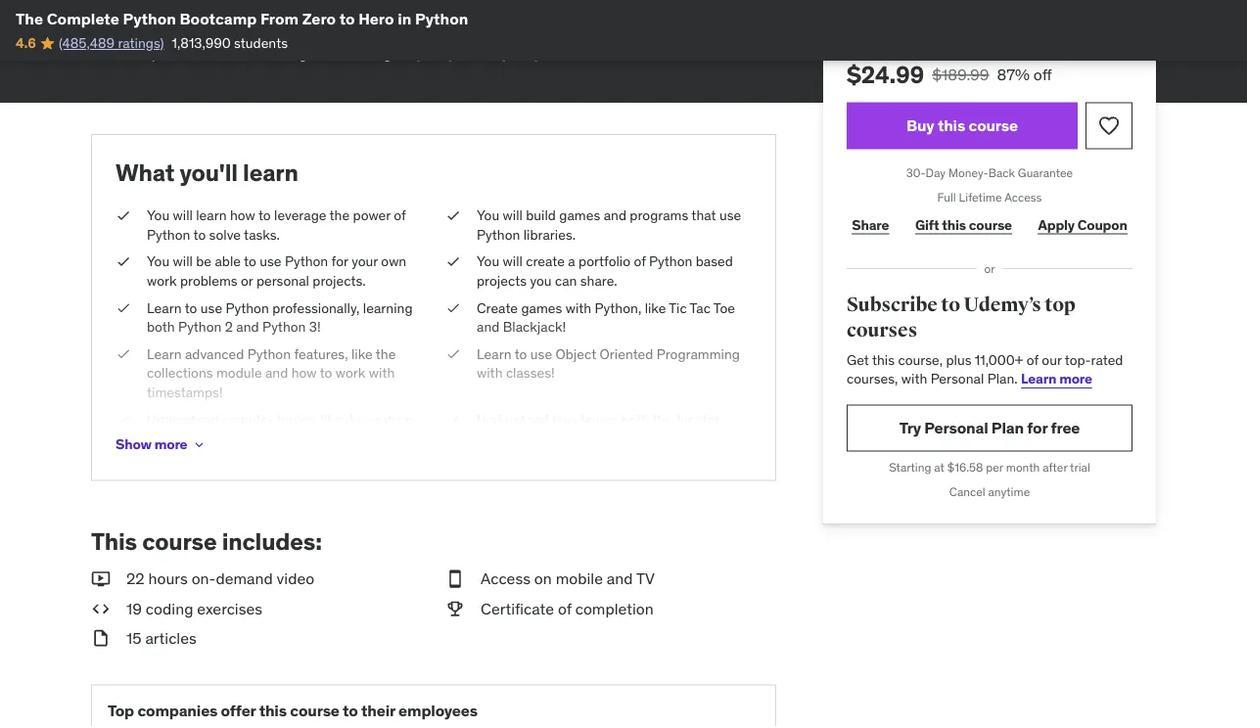 Task type: describe. For each thing, give the bounding box(es) containing it.
1 vertical spatial for
[[1027, 418, 1048, 438]]

$24.99 $189.99 87% off
[[847, 60, 1052, 90]]

python up the 'ratings)'
[[123, 8, 176, 28]]

this for buy
[[938, 115, 965, 135]]

1 horizontal spatial or
[[984, 261, 995, 276]]

at
[[934, 460, 945, 475]]

created by jose portilla
[[91, 18, 232, 35]]

students
[[234, 34, 288, 52]]

python,
[[595, 299, 641, 317]]

off
[[1034, 65, 1052, 85]]

19
[[126, 598, 142, 618]]

tac
[[690, 299, 711, 317]]

this
[[91, 527, 137, 557]]

tv
[[636, 569, 655, 589]]

bootcamp
[[180, 8, 257, 28]]

trial
[[1070, 460, 1090, 475]]

games inside you will build games and programs that use python libraries.
[[559, 207, 600, 224]]

anytime
[[988, 484, 1030, 499]]

2 vertical spatial like
[[321, 411, 342, 428]]

use inside you will build games and programs that use python libraries.
[[719, 207, 741, 224]]

employees
[[398, 700, 478, 721]]

and inside you will build games and programs that use python libraries.
[[604, 207, 627, 224]]

in
[[398, 8, 411, 28]]

course,
[[898, 351, 943, 369]]

english [auto], arabic [auto] , 14 more
[[367, 45, 593, 62]]

the
[[16, 8, 43, 28]]

to left solve
[[193, 226, 206, 243]]

to inside subscribe to udemy's top courses
[[941, 293, 960, 317]]

what you'll learn
[[116, 157, 298, 187]]

by
[[143, 18, 158, 35]]

xsmall image for learn to use object oriented programming with classes!
[[445, 345, 461, 364]]

14 more button
[[545, 44, 593, 63]]

with inside learn advanced python features, like the collections module and how to work with timestamps!
[[369, 364, 395, 382]]

last updated 7/2023
[[115, 45, 244, 62]]

python inside you will create a portfolio of python based projects you can share.
[[649, 253, 692, 270]]

learn down our
[[1021, 370, 1056, 388]]

both inside learn to use python professionally, learning both python 2 and python 3!
[[147, 318, 175, 336]]

with inside 'learn to use object oriented programming with classes!'
[[477, 364, 503, 382]]

notebook
[[477, 430, 537, 447]]

will for build
[[503, 207, 523, 224]]

blackjack!
[[503, 318, 566, 336]]

small image left certificate
[[445, 598, 465, 620]]

plan
[[992, 418, 1024, 438]]

you
[[530, 272, 552, 290]]

udemy's
[[964, 293, 1041, 317]]

personal inside get this course, plus 11,000+ of our top-rated courses, with personal plan.
[[931, 370, 984, 388]]

[auto]
[[502, 45, 539, 62]]

xsmall image for create games with python, like tic tac toe and blackjack!
[[445, 299, 461, 318]]

cancel
[[949, 484, 985, 499]]

python up 2
[[226, 299, 269, 317]]

day
[[926, 165, 946, 181]]

1,813,990 students
[[172, 34, 288, 52]]

leverage
[[274, 207, 326, 224]]

top
[[108, 700, 134, 721]]

learn more
[[1021, 370, 1092, 388]]

gift this course link
[[910, 206, 1017, 245]]

show more
[[116, 436, 187, 453]]

personal
[[256, 272, 309, 290]]

english for english [auto], arabic [auto] , 14 more
[[367, 45, 412, 62]]

both inside understand how to use both the jupyter notebook and create .py files
[[621, 411, 649, 428]]

back
[[988, 165, 1015, 181]]

or inside you will be able to use python for your own work problems or personal projects.
[[241, 272, 253, 290]]

create
[[477, 299, 518, 317]]

able
[[215, 253, 241, 270]]

and left tv
[[607, 569, 633, 589]]

xsmall image for understand how to use both the jupyter notebook and create .py files
[[445, 410, 461, 429]]

xsmall image for last updated 7/2023
[[91, 46, 107, 62]]

will for learn
[[173, 207, 193, 224]]

starting
[[889, 460, 931, 475]]

last
[[115, 45, 141, 62]]

you for you will learn how to leverage the power of python to solve tasks.
[[147, 207, 169, 224]]

what
[[116, 157, 175, 187]]

hero
[[358, 8, 394, 28]]

you for you will be able to use python for your own work problems or personal projects.
[[147, 253, 169, 270]]

be
[[196, 253, 211, 270]]

projects
[[477, 272, 527, 290]]

learn for with
[[477, 345, 512, 363]]

decorators.
[[345, 411, 415, 428]]

python left 2
[[178, 318, 222, 336]]

projects.
[[313, 272, 366, 290]]

personal inside try personal plan for free link
[[924, 418, 988, 438]]

for inside you will be able to use python for your own work problems or personal projects.
[[331, 253, 348, 270]]

learn for will
[[196, 207, 227, 224]]

articles
[[145, 628, 197, 648]]

learn for you'll
[[243, 157, 298, 187]]

top companies offer this course to their employees
[[108, 700, 478, 721]]

you for you will create a portfolio of python based projects you can share.
[[477, 253, 499, 270]]

try personal plan for free
[[899, 418, 1080, 438]]

that
[[691, 207, 716, 224]]

learn for both
[[147, 299, 182, 317]]

of inside you will create a portfolio of python based projects you can share.
[[634, 253, 646, 270]]

plus
[[946, 351, 972, 369]]

python inside you will be able to use python for your own work problems or personal projects.
[[285, 253, 328, 270]]

and inside learn to use python professionally, learning both python 2 and python 3!
[[236, 318, 259, 336]]

gift
[[915, 216, 939, 234]]

of inside get this course, plus 11,000+ of our top-rated courses, with personal plan.
[[1027, 351, 1039, 369]]

you for you will build games and programs that use python libraries.
[[477, 207, 499, 224]]

like for tic
[[645, 299, 666, 317]]

on
[[534, 569, 552, 589]]

create inside understand how to use both the jupyter notebook and create .py files
[[567, 430, 606, 447]]

based
[[696, 253, 733, 270]]

3!
[[309, 318, 321, 336]]

complete
[[47, 8, 119, 28]]

small image for certificate of completion
[[445, 568, 465, 590]]

of down the access on mobile and tv
[[558, 598, 572, 618]]

xsmall image inside show more button
[[191, 437, 207, 453]]

22 hours on-demand video
[[126, 569, 314, 589]]

toe
[[713, 299, 735, 317]]

14
[[545, 45, 559, 62]]

will for create
[[503, 253, 523, 270]]

starting at $16.58 per month after trial cancel anytime
[[889, 460, 1090, 499]]

will for be
[[173, 253, 193, 270]]

jupyter
[[675, 411, 719, 428]]

understand for understand how to use both the jupyter notebook and create .py files
[[477, 411, 549, 428]]

exercises
[[197, 598, 262, 618]]

$189.99
[[932, 65, 989, 85]]

use inside understand how to use both the jupyter notebook and create .py files
[[596, 411, 618, 428]]

and inside create games with python, like tic tac toe and blackjack!
[[477, 318, 500, 336]]

share
[[852, 216, 889, 234]]

python right in
[[415, 8, 468, 28]]

to up tasks.
[[258, 207, 271, 224]]

.py
[[609, 430, 627, 447]]

english for english
[[283, 45, 328, 62]]

courses,
[[847, 370, 898, 388]]

learning
[[363, 299, 413, 317]]

how inside learn advanced python features, like the collections module and how to work with timestamps!
[[291, 364, 317, 382]]

updated
[[144, 45, 195, 62]]

to right zero
[[339, 8, 355, 28]]

rated
[[1091, 351, 1123, 369]]

to inside learn advanced python features, like the collections module and how to work with timestamps!
[[320, 364, 332, 382]]

course language image
[[259, 46, 275, 62]]

oriented
[[600, 345, 653, 363]]

you will learn how to leverage the power of python to solve tasks.
[[147, 207, 406, 243]]

closed captions image
[[344, 46, 359, 62]]



Task type: vqa. For each thing, say whether or not it's contained in the screenshot.
English [Auto], Arabic [Auto] , 14 more
yes



Task type: locate. For each thing, give the bounding box(es) containing it.
access down back on the top right
[[1005, 190, 1042, 205]]

and inside learn advanced python features, like the collections module and how to work with timestamps!
[[265, 364, 288, 382]]

to inside learn to use python professionally, learning both python 2 and python 3!
[[185, 299, 197, 317]]

you left build in the top left of the page
[[477, 207, 499, 224]]

2 understand from the left
[[477, 411, 549, 428]]

solve
[[209, 226, 241, 243]]

understand complex topics, like decorators.
[[147, 411, 415, 428]]

and right module
[[265, 364, 288, 382]]

games up libraries.
[[559, 207, 600, 224]]

get this course, plus 11,000+ of our top-rated courses, with personal plan.
[[847, 351, 1123, 388]]

xsmall image for you will create a portfolio of python based projects you can share.
[[445, 252, 461, 271]]

1 vertical spatial work
[[336, 364, 366, 382]]

to left their
[[343, 700, 358, 721]]

complex
[[222, 411, 274, 428]]

[auto], arabic
[[416, 45, 498, 62]]

1 horizontal spatial for
[[1027, 418, 1048, 438]]

like inside create games with python, like tic tac toe and blackjack!
[[645, 299, 666, 317]]

0 vertical spatial for
[[331, 253, 348, 270]]

2 vertical spatial more
[[154, 436, 187, 453]]

0 vertical spatial games
[[559, 207, 600, 224]]

offer
[[221, 700, 256, 721]]

1 small image from the top
[[91, 598, 111, 620]]

the inside you will learn how to leverage the power of python to solve tasks.
[[329, 207, 350, 224]]

for left free
[[1027, 418, 1048, 438]]

use up personal
[[260, 253, 281, 270]]

small image left on
[[445, 568, 465, 590]]

learn inside learn to use python professionally, learning both python 2 and python 3!
[[147, 299, 182, 317]]

learn for collections
[[147, 345, 182, 363]]

you inside you will build games and programs that use python libraries.
[[477, 207, 499, 224]]

mobile
[[556, 569, 603, 589]]

courses
[[847, 318, 917, 342]]

like for the
[[351, 345, 373, 363]]

python left 'based'
[[649, 253, 692, 270]]

object
[[555, 345, 596, 363]]

you inside you will be able to use python for your own work problems or personal projects.
[[147, 253, 169, 270]]

buy
[[906, 115, 934, 135]]

lifetime
[[959, 190, 1002, 205]]

this right gift
[[942, 216, 966, 234]]

0 vertical spatial personal
[[931, 370, 984, 388]]

you up projects
[[477, 253, 499, 270]]

0 horizontal spatial like
[[321, 411, 342, 428]]

work left "problems"
[[147, 272, 177, 290]]

19 coding exercises
[[126, 598, 262, 618]]

and right 2
[[236, 318, 259, 336]]

xsmall image left be
[[116, 252, 131, 271]]

learn inside you will learn how to leverage the power of python to solve tasks.
[[196, 207, 227, 224]]

with up decorators.
[[369, 364, 395, 382]]

games inside create games with python, like tic tac toe and blackjack!
[[521, 299, 562, 317]]

work inside learn advanced python features, like the collections module and how to work with timestamps!
[[336, 364, 366, 382]]

1 vertical spatial how
[[291, 364, 317, 382]]

from
[[260, 8, 299, 28]]

after
[[1043, 460, 1067, 475]]

you left be
[[147, 253, 169, 270]]

use down "problems"
[[200, 299, 222, 317]]

30-
[[906, 165, 926, 181]]

2 horizontal spatial more
[[1059, 370, 1092, 388]]

python up module
[[247, 345, 291, 363]]

1 vertical spatial like
[[351, 345, 373, 363]]

with down can
[[565, 299, 591, 317]]

small image left 15
[[91, 628, 111, 650]]

2 english from the left
[[367, 45, 412, 62]]

0 horizontal spatial for
[[331, 253, 348, 270]]

how down classes!
[[552, 411, 577, 428]]

small image
[[91, 568, 111, 590], [445, 568, 465, 590], [445, 598, 465, 620]]

small image left 22 in the bottom of the page
[[91, 568, 111, 590]]

small image
[[91, 598, 111, 620], [91, 628, 111, 650]]

english down hero
[[367, 45, 412, 62]]

xsmall image for you will build games and programs that use python libraries.
[[445, 206, 461, 225]]

with inside create games with python, like tic tac toe and blackjack!
[[565, 299, 591, 317]]

small image for 19 coding exercises
[[91, 598, 111, 620]]

timestamps!
[[147, 384, 223, 401]]

1 vertical spatial more
[[1059, 370, 1092, 388]]

xsmall image for learn advanced python features, like the collections module and how to work with timestamps!
[[116, 345, 131, 364]]

will inside you will build games and programs that use python libraries.
[[503, 207, 523, 224]]

2 horizontal spatial the
[[652, 411, 673, 428]]

1 horizontal spatial learn
[[243, 157, 298, 187]]

the up files
[[652, 411, 673, 428]]

2 vertical spatial how
[[552, 411, 577, 428]]

hours
[[148, 569, 188, 589]]

advanced
[[185, 345, 244, 363]]

small image left 19
[[91, 598, 111, 620]]

learn to use object oriented programming with classes!
[[477, 345, 740, 382]]

0 vertical spatial the
[[329, 207, 350, 224]]

buy this course button
[[847, 102, 1078, 149]]

of
[[394, 207, 406, 224], [634, 253, 646, 270], [1027, 351, 1039, 369], [558, 598, 572, 618]]

to down "problems"
[[185, 299, 197, 317]]

the left power
[[329, 207, 350, 224]]

python up personal
[[285, 253, 328, 270]]

xsmall image right own
[[445, 252, 461, 271]]

learn up solve
[[196, 207, 227, 224]]

1 english from the left
[[283, 45, 328, 62]]

0 vertical spatial work
[[147, 272, 177, 290]]

15 articles
[[126, 628, 197, 648]]

0 horizontal spatial more
[[154, 436, 187, 453]]

access inside 30-day money-back guarantee full lifetime access
[[1005, 190, 1042, 205]]

you will build games and programs that use python libraries.
[[477, 207, 741, 243]]

2
[[225, 318, 233, 336]]

xsmall image right show more
[[191, 437, 207, 453]]

access up certificate
[[481, 569, 531, 589]]

gift this course
[[915, 216, 1012, 234]]

create up "you"
[[526, 253, 565, 270]]

2 small image from the top
[[91, 628, 111, 650]]

month
[[1006, 460, 1040, 475]]

jose portilla link
[[161, 18, 232, 35]]

with inside get this course, plus 11,000+ of our top-rated courses, with personal plan.
[[901, 370, 927, 388]]

(485,489 ratings)
[[59, 34, 164, 52]]

to right the able
[[244, 253, 256, 270]]

with
[[565, 299, 591, 317], [369, 364, 395, 382], [477, 364, 503, 382], [901, 370, 927, 388]]

will inside you will create a portfolio of python based projects you can share.
[[503, 253, 523, 270]]

full
[[937, 190, 956, 205]]

the inside understand how to use both the jupyter notebook and create .py files
[[652, 411, 673, 428]]

use right that
[[719, 207, 741, 224]]

how inside understand how to use both the jupyter notebook and create .py files
[[552, 411, 577, 428]]

1 vertical spatial games
[[521, 299, 562, 317]]

both up collections
[[147, 318, 175, 336]]

1 horizontal spatial work
[[336, 364, 366, 382]]

learn down "problems"
[[147, 299, 182, 317]]

0 vertical spatial more
[[562, 45, 593, 62]]

xsmall image for learn to use python professionally, learning both python 2 and python 3!
[[116, 299, 131, 318]]

$16.58
[[947, 460, 983, 475]]

1 horizontal spatial how
[[291, 364, 317, 382]]

personal down the plus
[[931, 370, 984, 388]]

understand up notebook in the left of the page
[[477, 411, 549, 428]]

11,000+
[[975, 351, 1023, 369]]

this right "offer"
[[259, 700, 287, 721]]

0 horizontal spatial or
[[241, 272, 253, 290]]

for up projects.
[[331, 253, 348, 270]]

wishlist image
[[1097, 114, 1121, 137]]

share button
[[847, 206, 894, 245]]

will left build in the top left of the page
[[503, 207, 523, 224]]

jose
[[161, 18, 187, 35]]

top-
[[1065, 351, 1091, 369]]

own
[[381, 253, 406, 270]]

to inside understand how to use both the jupyter notebook and create .py files
[[580, 411, 593, 428]]

of right power
[[394, 207, 406, 224]]

0 horizontal spatial english
[[283, 45, 328, 62]]

professionally,
[[272, 299, 360, 317]]

python inside you will learn how to leverage the power of python to solve tasks.
[[147, 226, 190, 243]]

python left 3!
[[262, 318, 306, 336]]

learn up classes!
[[477, 345, 512, 363]]

this right buy
[[938, 115, 965, 135]]

learn inside 'learn to use object oriented programming with classes!'
[[477, 345, 512, 363]]

video
[[277, 569, 314, 589]]

more right 14
[[562, 45, 593, 62]]

1 vertical spatial the
[[376, 345, 396, 363]]

course up hours
[[142, 527, 217, 557]]

course inside "buy this course" button
[[969, 115, 1018, 135]]

english down zero
[[283, 45, 328, 62]]

course inside gift this course link
[[969, 216, 1012, 234]]

share.
[[580, 272, 617, 290]]

python
[[123, 8, 176, 28], [415, 8, 468, 28], [147, 226, 190, 243], [477, 226, 520, 243], [285, 253, 328, 270], [649, 253, 692, 270], [226, 299, 269, 317], [178, 318, 222, 336], [262, 318, 306, 336], [247, 345, 291, 363]]

like right topics,
[[321, 411, 342, 428]]

1 horizontal spatial both
[[621, 411, 649, 428]]

learn up collections
[[147, 345, 182, 363]]

or left personal
[[241, 272, 253, 290]]

1 horizontal spatial access
[[1005, 190, 1042, 205]]

to inside you will be able to use python for your own work problems or personal projects.
[[244, 253, 256, 270]]

0 vertical spatial like
[[645, 299, 666, 317]]

how up solve
[[230, 207, 255, 224]]

0 horizontal spatial work
[[147, 272, 177, 290]]

to inside 'learn to use object oriented programming with classes!'
[[515, 345, 527, 363]]

and right notebook in the left of the page
[[541, 430, 563, 447]]

show
[[116, 436, 152, 453]]

4.6
[[16, 34, 36, 52]]

xsmall image for you will be able to use python for your own work problems or personal projects.
[[116, 252, 131, 271]]

understand down timestamps!
[[147, 411, 219, 428]]

this up courses,
[[872, 351, 895, 369]]

how inside you will learn how to leverage the power of python to solve tasks.
[[230, 207, 255, 224]]

of right portfolio
[[634, 253, 646, 270]]

use up classes!
[[530, 345, 552, 363]]

1 vertical spatial create
[[567, 430, 606, 447]]

1 vertical spatial small image
[[91, 628, 111, 650]]

0 horizontal spatial understand
[[147, 411, 219, 428]]

0 horizontal spatial both
[[147, 318, 175, 336]]

more right show
[[154, 436, 187, 453]]

15
[[126, 628, 141, 648]]

portilla
[[190, 18, 232, 35]]

of inside you will learn how to leverage the power of python to solve tasks.
[[394, 207, 406, 224]]

use inside you will be able to use python for your own work problems or personal projects.
[[260, 253, 281, 270]]

of left our
[[1027, 351, 1039, 369]]

0 vertical spatial how
[[230, 207, 255, 224]]

files
[[630, 430, 655, 447]]

to up classes!
[[515, 345, 527, 363]]

1 horizontal spatial english
[[367, 45, 412, 62]]

the for learn advanced python features, like the collections module and how to work with timestamps!
[[376, 345, 396, 363]]

this inside button
[[938, 115, 965, 135]]

0 horizontal spatial create
[[526, 253, 565, 270]]

to left udemy's
[[941, 293, 960, 317]]

how down "features,"
[[291, 364, 317, 382]]

1 vertical spatial learn
[[196, 207, 227, 224]]

2 horizontal spatial like
[[645, 299, 666, 317]]

learn inside learn advanced python features, like the collections module and how to work with timestamps!
[[147, 345, 182, 363]]

features,
[[294, 345, 348, 363]]

0 vertical spatial both
[[147, 318, 175, 336]]

like left tic
[[645, 299, 666, 317]]

1 vertical spatial access
[[481, 569, 531, 589]]

python up projects
[[477, 226, 520, 243]]

create inside you will create a portfolio of python based projects you can share.
[[526, 253, 565, 270]]

use inside 'learn to use object oriented programming with classes!'
[[530, 345, 552, 363]]

1 horizontal spatial understand
[[477, 411, 549, 428]]

small image for 19 coding exercises
[[91, 568, 111, 590]]

,
[[539, 45, 542, 62]]

you inside you will learn how to leverage the power of python to solve tasks.
[[147, 207, 169, 224]]

like inside learn advanced python features, like the collections module and how to work with timestamps!
[[351, 345, 373, 363]]

with down course,
[[901, 370, 927, 388]]

tasks.
[[244, 226, 280, 243]]

and left programs
[[604, 207, 627, 224]]

understand for understand complex topics, like decorators.
[[147, 411, 219, 428]]

guarantee
[[1018, 165, 1073, 181]]

small image for 15 articles
[[91, 628, 111, 650]]

certificate
[[481, 598, 554, 618]]

learn up leverage
[[243, 157, 298, 187]]

course left their
[[290, 700, 339, 721]]

personal up the $16.58
[[924, 418, 988, 438]]

you down the what
[[147, 207, 169, 224]]

course
[[969, 115, 1018, 135], [969, 216, 1012, 234], [142, 527, 217, 557], [290, 700, 339, 721]]

1 understand from the left
[[147, 411, 219, 428]]

0 vertical spatial small image
[[91, 598, 111, 620]]

more down top-
[[1059, 370, 1092, 388]]

work down "features,"
[[336, 364, 366, 382]]

you inside you will create a portfolio of python based projects you can share.
[[477, 253, 499, 270]]

a
[[568, 253, 575, 270]]

1,813,990
[[172, 34, 231, 52]]

to down "features,"
[[320, 364, 332, 382]]

course down lifetime
[[969, 216, 1012, 234]]

to down 'learn to use object oriented programming with classes!'
[[580, 411, 593, 428]]

0 vertical spatial access
[[1005, 190, 1042, 205]]

0 vertical spatial learn
[[243, 157, 298, 187]]

your
[[352, 253, 378, 270]]

understand inside understand how to use both the jupyter notebook and create .py files
[[477, 411, 549, 428]]

work
[[147, 272, 177, 290], [336, 364, 366, 382]]

demand
[[216, 569, 273, 589]]

more inside show more button
[[154, 436, 187, 453]]

apply
[[1038, 216, 1075, 234]]

create left .py
[[567, 430, 606, 447]]

will
[[173, 207, 193, 224], [503, 207, 523, 224], [173, 253, 193, 270], [503, 253, 523, 270]]

xsmall image right decorators.
[[445, 410, 461, 429]]

problems
[[180, 272, 237, 290]]

apply coupon
[[1038, 216, 1127, 234]]

the
[[329, 207, 350, 224], [376, 345, 396, 363], [652, 411, 673, 428]]

1 vertical spatial personal
[[924, 418, 988, 438]]

this inside get this course, plus 11,000+ of our top-rated courses, with personal plan.
[[872, 351, 895, 369]]

you'll
[[180, 157, 238, 187]]

understand how to use both the jupyter notebook and create .py files
[[477, 411, 719, 447]]

1 vertical spatial both
[[621, 411, 649, 428]]

2 vertical spatial the
[[652, 411, 673, 428]]

learn to use python professionally, learning both python 2 and python 3!
[[147, 299, 413, 336]]

and inside understand how to use both the jupyter notebook and create .py files
[[541, 430, 563, 447]]

understand
[[147, 411, 219, 428], [477, 411, 549, 428]]

(485,489
[[59, 34, 115, 52]]

this
[[938, 115, 965, 135], [942, 216, 966, 234], [872, 351, 895, 369], [259, 700, 287, 721]]

use inside learn to use python professionally, learning both python 2 and python 3!
[[200, 299, 222, 317]]

the complete python bootcamp from zero to hero in python
[[16, 8, 468, 28]]

or up udemy's
[[984, 261, 995, 276]]

more for show more
[[154, 436, 187, 453]]

0 horizontal spatial access
[[481, 569, 531, 589]]

xsmall image for you will learn how to leverage the power of python to solve tasks.
[[116, 206, 131, 225]]

xsmall image for understand complex topics, like decorators.
[[116, 410, 131, 429]]

buy this course
[[906, 115, 1018, 135]]

course up back on the top right
[[969, 115, 1018, 135]]

you
[[147, 207, 169, 224], [477, 207, 499, 224], [147, 253, 169, 270], [477, 253, 499, 270]]

the for understand how to use both the jupyter notebook and create .py files
[[652, 411, 673, 428]]

0 vertical spatial create
[[526, 253, 565, 270]]

top
[[1045, 293, 1076, 317]]

7/2023
[[198, 45, 244, 62]]

tab list
[[823, 0, 998, 44]]

1 horizontal spatial the
[[376, 345, 396, 363]]

programming
[[657, 345, 740, 363]]

with left classes!
[[477, 364, 503, 382]]

will down the 'what you'll learn'
[[173, 207, 193, 224]]

0 horizontal spatial how
[[230, 207, 255, 224]]

work inside you will be able to use python for your own work problems or personal projects.
[[147, 272, 177, 290]]

more for learn more
[[1059, 370, 1092, 388]]

will left be
[[173, 253, 193, 270]]

both up files
[[621, 411, 649, 428]]

2 horizontal spatial how
[[552, 411, 577, 428]]

0 horizontal spatial learn
[[196, 207, 227, 224]]

our
[[1042, 351, 1062, 369]]

1 horizontal spatial more
[[562, 45, 593, 62]]

this for get
[[872, 351, 895, 369]]

xsmall image
[[91, 46, 107, 62], [116, 206, 131, 225], [445, 206, 461, 225], [116, 299, 131, 318], [445, 299, 461, 318], [116, 345, 131, 364], [445, 345, 461, 364], [116, 410, 131, 429]]

will inside you will be able to use python for your own work problems or personal projects.
[[173, 253, 193, 270]]

this for gift
[[942, 216, 966, 234]]

games up blackjack!
[[521, 299, 562, 317]]

will inside you will learn how to leverage the power of python to solve tasks.
[[173, 207, 193, 224]]

use up .py
[[596, 411, 618, 428]]

build
[[526, 207, 556, 224]]

xsmall image
[[116, 252, 131, 271], [445, 252, 461, 271], [445, 410, 461, 429], [191, 437, 207, 453]]

python left solve
[[147, 226, 190, 243]]

will up projects
[[503, 253, 523, 270]]

1 horizontal spatial like
[[351, 345, 373, 363]]

free
[[1051, 418, 1080, 438]]

python inside learn advanced python features, like the collections module and how to work with timestamps!
[[247, 345, 291, 363]]

and down create
[[477, 318, 500, 336]]

the inside learn advanced python features, like the collections module and how to work with timestamps!
[[376, 345, 396, 363]]

zero
[[302, 8, 336, 28]]

python inside you will build games and programs that use python libraries.
[[477, 226, 520, 243]]

0 horizontal spatial the
[[329, 207, 350, 224]]

1 horizontal spatial create
[[567, 430, 606, 447]]



